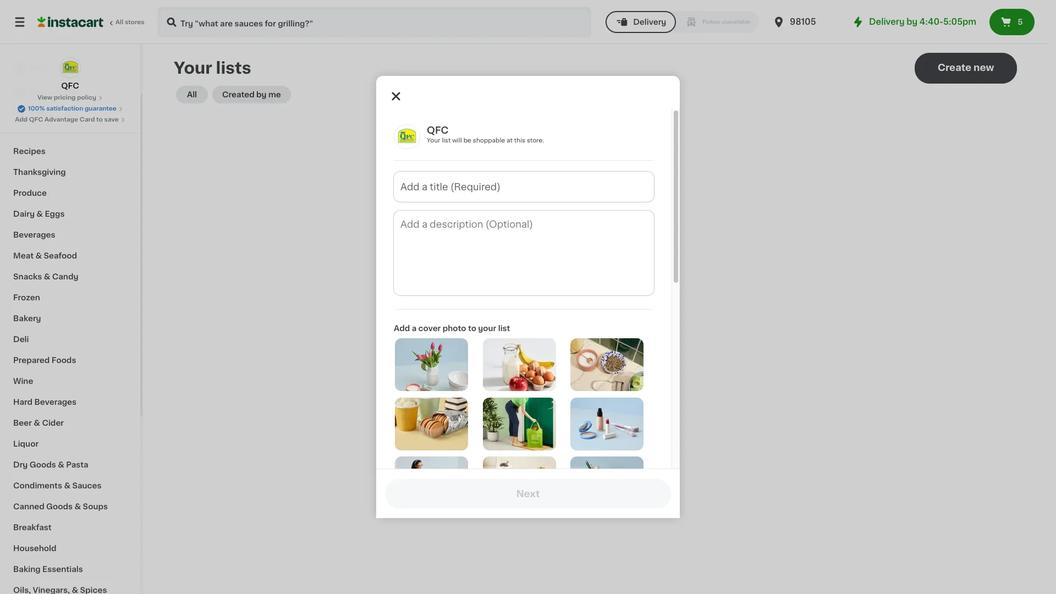 Task type: locate. For each thing, give the bounding box(es) containing it.
an shopper setting a bag of groceries down at someone's door. image
[[483, 397, 556, 450]]

pricing
[[54, 95, 76, 101]]

to inside list_add_items dialog
[[468, 325, 476, 332]]

& inside meat & seafood link
[[35, 252, 42, 260]]

& inside beer & cider link
[[34, 419, 40, 427]]

beverages up cider
[[34, 398, 77, 406]]

None text field
[[394, 211, 654, 295]]

list right your
[[498, 325, 510, 332]]

0 vertical spatial qfc
[[61, 82, 79, 90]]

at
[[507, 138, 513, 144]]

1 horizontal spatial be
[[606, 240, 616, 248]]

1 vertical spatial to
[[468, 325, 476, 332]]

meat
[[13, 252, 34, 260]]

add up recipes at the left top of page
[[15, 117, 28, 123]]

advantage
[[45, 117, 78, 123]]

1 vertical spatial all
[[187, 91, 197, 98]]

candy
[[52, 273, 78, 281]]

0 vertical spatial goods
[[30, 461, 56, 469]]

create new button
[[915, 53, 1017, 84]]

list_add_items dialog
[[376, 76, 680, 594]]

1 vertical spatial add
[[394, 325, 410, 332]]

& for snacks
[[44, 273, 50, 281]]

essentials
[[42, 565, 83, 573]]

0 vertical spatial add
[[15, 117, 28, 123]]

lists for lists you create will be saved here.
[[528, 240, 547, 248]]

delivery
[[869, 18, 905, 26], [633, 18, 666, 26]]

satisfaction
[[46, 106, 83, 112]]

1 horizontal spatial all
[[187, 91, 197, 98]]

& right beer on the left bottom of page
[[34, 419, 40, 427]]

baking essentials link
[[7, 559, 134, 580]]

qfc
[[61, 82, 79, 90], [29, 117, 43, 123], [427, 126, 449, 135]]

view pricing policy
[[37, 95, 96, 101]]

add for add qfc advantage card to save
[[15, 117, 28, 123]]

will inside qfc your list will be shoppable at this store.
[[452, 138, 462, 144]]

a
[[412, 325, 417, 332]]

1 horizontal spatial to
[[468, 325, 476, 332]]

1 vertical spatial qfc logo image
[[394, 124, 420, 149]]

a bar of chocolate cut in half, a yellow pint of white ice cream, a green pint of white ice cream, an open pack of cookies, and a stack of ice cream sandwiches. image
[[395, 397, 468, 450]]

by left me
[[256, 91, 267, 98]]

bakery
[[13, 315, 41, 322]]

prepared foods link
[[7, 350, 134, 371]]

0 horizontal spatial will
[[452, 138, 462, 144]]

to down guarantee
[[96, 117, 103, 123]]

all down your lists
[[187, 91, 197, 98]]

created by me
[[222, 91, 281, 98]]

1 horizontal spatial delivery
[[869, 18, 905, 26]]

be left shoppable on the left of page
[[464, 138, 471, 144]]

1 horizontal spatial your
[[427, 138, 440, 144]]

shoppable
[[473, 138, 505, 144]]

by inside button
[[256, 91, 267, 98]]

foods
[[52, 356, 76, 364]]

canned
[[13, 503, 44, 510]]

all stores
[[116, 19, 144, 25]]

pasta
[[66, 461, 88, 469]]

to for save
[[96, 117, 103, 123]]

wine link
[[7, 371, 134, 392]]

frozen link
[[7, 287, 134, 308]]

a bulb of garlic, a bowl of salt, a bowl of pepper, a bowl of cut celery. image
[[571, 338, 644, 391]]

2 horizontal spatial qfc
[[427, 126, 449, 135]]

household link
[[7, 538, 134, 559]]

an apple, a small pitcher of milk, a banana, and a carton of 6 eggs. image
[[483, 338, 556, 391]]

me
[[268, 91, 281, 98]]

a woman sitting on a chair wearing headphones holding a drink in her hand with a small brown dog on the floor by her side. image
[[395, 457, 468, 509]]

0 vertical spatial by
[[907, 18, 918, 26]]

beer & cider link
[[7, 413, 134, 433]]

0 horizontal spatial delivery
[[633, 18, 666, 26]]

to left your
[[468, 325, 476, 332]]

0 vertical spatial be
[[464, 138, 471, 144]]

goods
[[30, 461, 56, 469], [46, 503, 73, 510]]

created by me button
[[212, 86, 291, 103]]

recipes
[[13, 147, 46, 155]]

deli link
[[7, 329, 134, 350]]

1 vertical spatial list
[[498, 325, 510, 332]]

& left candy
[[44, 273, 50, 281]]

dry goods & pasta link
[[7, 454, 134, 475]]

0 horizontal spatial by
[[256, 91, 267, 98]]

0 vertical spatial lists
[[31, 108, 50, 116]]

1 vertical spatial lists
[[528, 240, 547, 248]]

0 horizontal spatial qfc
[[29, 117, 43, 123]]

lists left you
[[528, 240, 547, 248]]

& left sauces
[[64, 482, 70, 490]]

0 horizontal spatial your
[[174, 60, 212, 76]]

lists down view
[[31, 108, 50, 116]]

1 vertical spatial your
[[427, 138, 440, 144]]

1 vertical spatial goods
[[46, 503, 73, 510]]

1 horizontal spatial list
[[498, 325, 510, 332]]

all for all
[[187, 91, 197, 98]]

create
[[938, 63, 972, 72]]

all inside 'button'
[[187, 91, 197, 98]]

recipes link
[[7, 141, 134, 162]]

photo
[[443, 325, 466, 332]]

your lists
[[174, 60, 251, 76]]

all button
[[176, 86, 208, 103]]

your
[[174, 60, 212, 76], [427, 138, 440, 144]]

None search field
[[157, 7, 591, 37]]

1 vertical spatial will
[[592, 240, 604, 248]]

buy
[[31, 86, 46, 94]]

household
[[13, 545, 56, 552]]

delivery by 4:40-5:05pm
[[869, 18, 976, 26]]

add a cover photo to your list
[[394, 325, 510, 332]]

qfc for qfc
[[61, 82, 79, 90]]

policy
[[77, 95, 96, 101]]

all for all stores
[[116, 19, 123, 25]]

be inside qfc your list will be shoppable at this store.
[[464, 138, 471, 144]]

prepared foods
[[13, 356, 76, 364]]

1 vertical spatial be
[[606, 240, 616, 248]]

goods up condiments
[[30, 461, 56, 469]]

add inside dialog
[[394, 325, 410, 332]]

here.
[[643, 240, 663, 248]]

1 vertical spatial qfc
[[29, 117, 43, 123]]

lists you create will be saved here.
[[528, 240, 663, 248]]

& inside condiments & sauces "link"
[[64, 482, 70, 490]]

instacart logo image
[[37, 15, 103, 29]]

will for qfc
[[452, 138, 462, 144]]

0 vertical spatial will
[[452, 138, 462, 144]]

sauces
[[72, 482, 101, 490]]

1 horizontal spatial add
[[394, 325, 410, 332]]

shop
[[31, 64, 51, 72]]

& for beer
[[34, 419, 40, 427]]

qfc inside qfc your list will be shoppable at this store.
[[427, 126, 449, 135]]

lists
[[31, 108, 50, 116], [528, 240, 547, 248]]

0 horizontal spatial to
[[96, 117, 103, 123]]

& left eggs
[[36, 210, 43, 218]]

canned goods & soups
[[13, 503, 108, 510]]

deli
[[13, 336, 29, 343]]

to
[[96, 117, 103, 123], [468, 325, 476, 332]]

& inside snacks & candy link
[[44, 273, 50, 281]]

lists inside lists link
[[31, 108, 50, 116]]

eggs
[[45, 210, 65, 218]]

be left saved
[[606, 240, 616, 248]]

by left 4:40- on the top right
[[907, 18, 918, 26]]

& for dairy
[[36, 210, 43, 218]]

thanksgiving
[[13, 168, 66, 176]]

qfc logo image
[[60, 57, 81, 78], [394, 124, 420, 149]]

service type group
[[606, 11, 759, 33]]

delivery inside button
[[633, 18, 666, 26]]

qfc inside qfc link
[[61, 82, 79, 90]]

0 vertical spatial qfc logo image
[[60, 57, 81, 78]]

1 vertical spatial by
[[256, 91, 267, 98]]

0 horizontal spatial add
[[15, 117, 28, 123]]

1 horizontal spatial qfc logo image
[[394, 124, 420, 149]]

0 horizontal spatial all
[[116, 19, 123, 25]]

by
[[907, 18, 918, 26], [256, 91, 267, 98]]

1 horizontal spatial will
[[592, 240, 604, 248]]

0 vertical spatial list
[[442, 138, 451, 144]]

all
[[116, 19, 123, 25], [187, 91, 197, 98]]

thanksgiving link
[[7, 162, 134, 183]]

will left shoppable on the left of page
[[452, 138, 462, 144]]

0 vertical spatial to
[[96, 117, 103, 123]]

1 horizontal spatial lists
[[528, 240, 547, 248]]

be for qfc
[[464, 138, 471, 144]]

100% satisfaction guarantee
[[28, 106, 117, 112]]

qfc inside add qfc advantage card to save link
[[29, 117, 43, 123]]

all stores link
[[37, 7, 145, 37]]

0 horizontal spatial lists
[[31, 108, 50, 116]]

1 horizontal spatial qfc
[[61, 82, 79, 90]]

pressed powder, foundation, lip stick, and makeup brushes. image
[[571, 397, 644, 450]]

& inside canned goods & soups link
[[75, 503, 81, 510]]

0 vertical spatial all
[[116, 19, 123, 25]]

create new
[[938, 63, 994, 72]]

will
[[452, 138, 462, 144], [592, 240, 604, 248]]

add for add a cover photo to your list
[[394, 325, 410, 332]]

add left a
[[394, 325, 410, 332]]

4:40-
[[920, 18, 943, 26]]

beverages down dairy & eggs
[[13, 231, 55, 239]]

& left soups
[[75, 503, 81, 510]]

prepared
[[13, 356, 50, 364]]

1 horizontal spatial by
[[907, 18, 918, 26]]

5:05pm
[[943, 18, 976, 26]]

& right meat
[[35, 252, 42, 260]]

none text field inside list_add_items dialog
[[394, 211, 654, 295]]

0 horizontal spatial list
[[442, 138, 451, 144]]

& inside 'dairy & eggs' link
[[36, 210, 43, 218]]

breakfast link
[[7, 517, 134, 538]]

2 vertical spatial qfc
[[427, 126, 449, 135]]

0 horizontal spatial be
[[464, 138, 471, 144]]

will right create
[[592, 240, 604, 248]]

& left the pasta
[[58, 461, 64, 469]]

be
[[464, 138, 471, 144], [606, 240, 616, 248]]

this
[[514, 138, 525, 144]]

stores
[[125, 19, 144, 25]]

all left the stores
[[116, 19, 123, 25]]

goods down condiments & sauces
[[46, 503, 73, 510]]

shop link
[[7, 57, 134, 79]]

qfc your list will be shoppable at this store.
[[427, 126, 544, 144]]

to inside add qfc advantage card to save link
[[96, 117, 103, 123]]

your inside qfc your list will be shoppable at this store.
[[427, 138, 440, 144]]

list left shoppable on the left of page
[[442, 138, 451, 144]]



Task type: describe. For each thing, give the bounding box(es) containing it.
list inside qfc your list will be shoppable at this store.
[[442, 138, 451, 144]]

a jar of flour, a stick of sliced butter, 3 granny smith apples, a carton of 7 eggs. image
[[483, 457, 556, 509]]

Add a title (Required) text field
[[394, 172, 654, 202]]

& for meat
[[35, 252, 42, 260]]

0 vertical spatial your
[[174, 60, 212, 76]]

98105 button
[[772, 7, 838, 37]]

frozen
[[13, 294, 40, 301]]

cider
[[42, 419, 64, 427]]

0 horizontal spatial qfc logo image
[[60, 57, 81, 78]]

seafood
[[44, 252, 77, 260]]

qfc logo image inside list_add_items dialog
[[394, 124, 420, 149]]

lists for lists
[[31, 108, 50, 116]]

goods for canned
[[46, 503, 73, 510]]

again
[[56, 86, 77, 94]]

liquor link
[[7, 433, 134, 454]]

& inside dry goods & pasta link
[[58, 461, 64, 469]]

buy it again link
[[7, 79, 134, 101]]

be for lists
[[606, 240, 616, 248]]

a keyboard, mouse, notebook, cup of pencils, wire cable. image
[[571, 457, 644, 509]]

5
[[1018, 18, 1023, 26]]

snacks & candy
[[13, 273, 78, 281]]

dairy & eggs link
[[7, 204, 134, 224]]

store.
[[527, 138, 544, 144]]

hard beverages link
[[7, 392, 134, 413]]

produce
[[13, 189, 47, 197]]

qfc for qfc your list will be shoppable at this store.
[[427, 126, 449, 135]]

to for your
[[468, 325, 476, 332]]

create
[[565, 240, 590, 248]]

100%
[[28, 106, 45, 112]]

buy it again
[[31, 86, 77, 94]]

by for delivery
[[907, 18, 918, 26]]

beer
[[13, 419, 32, 427]]

view
[[37, 95, 52, 101]]

your
[[478, 325, 496, 332]]

wine
[[13, 377, 33, 385]]

cover
[[418, 325, 441, 332]]

baking essentials
[[13, 565, 83, 573]]

snacks & candy link
[[7, 266, 134, 287]]

it
[[48, 86, 54, 94]]

liquor
[[13, 440, 39, 448]]

dairy
[[13, 210, 35, 218]]

soups
[[83, 503, 108, 510]]

delivery by 4:40-5:05pm link
[[852, 15, 976, 29]]

dairy & eggs
[[13, 210, 65, 218]]

0 vertical spatial beverages
[[13, 231, 55, 239]]

meat & seafood link
[[7, 245, 134, 266]]

condiments & sauces
[[13, 482, 101, 490]]

bakery link
[[7, 308, 134, 329]]

beverages link
[[7, 224, 134, 245]]

meat & seafood
[[13, 252, 77, 260]]

hard
[[13, 398, 33, 406]]

delivery button
[[606, 11, 676, 33]]

breakfast
[[13, 524, 52, 531]]

5 button
[[990, 9, 1035, 35]]

dry goods & pasta
[[13, 461, 88, 469]]

condiments & sauces link
[[7, 475, 134, 496]]

qfc link
[[60, 57, 81, 91]]

saved
[[618, 240, 641, 248]]

new
[[974, 63, 994, 72]]

produce link
[[7, 183, 134, 204]]

beer & cider
[[13, 419, 64, 427]]

save
[[104, 117, 119, 123]]

view pricing policy link
[[37, 94, 103, 102]]

delivery for delivery
[[633, 18, 666, 26]]

by for created
[[256, 91, 267, 98]]

created
[[222, 91, 255, 98]]

98105
[[790, 18, 816, 26]]

100% satisfaction guarantee button
[[17, 102, 123, 113]]

card
[[80, 117, 95, 123]]

will for lists
[[592, 240, 604, 248]]

goods for dry
[[30, 461, 56, 469]]

add qfc advantage card to save
[[15, 117, 119, 123]]

add qfc advantage card to save link
[[15, 116, 125, 124]]

a small white vase of pink tulips, a stack of 3 white bowls, and a rolled napkin. image
[[395, 338, 468, 391]]

lists link
[[7, 101, 134, 123]]

lists
[[216, 60, 251, 76]]

delivery for delivery by 4:40-5:05pm
[[869, 18, 905, 26]]

hard beverages
[[13, 398, 77, 406]]

& for condiments
[[64, 482, 70, 490]]

1 vertical spatial beverages
[[34, 398, 77, 406]]

dry
[[13, 461, 28, 469]]

canned goods & soups link
[[7, 496, 134, 517]]

condiments
[[13, 482, 62, 490]]

you
[[549, 240, 563, 248]]



Task type: vqa. For each thing, say whether or not it's contained in the screenshot.
breakfast link in the left of the page
yes



